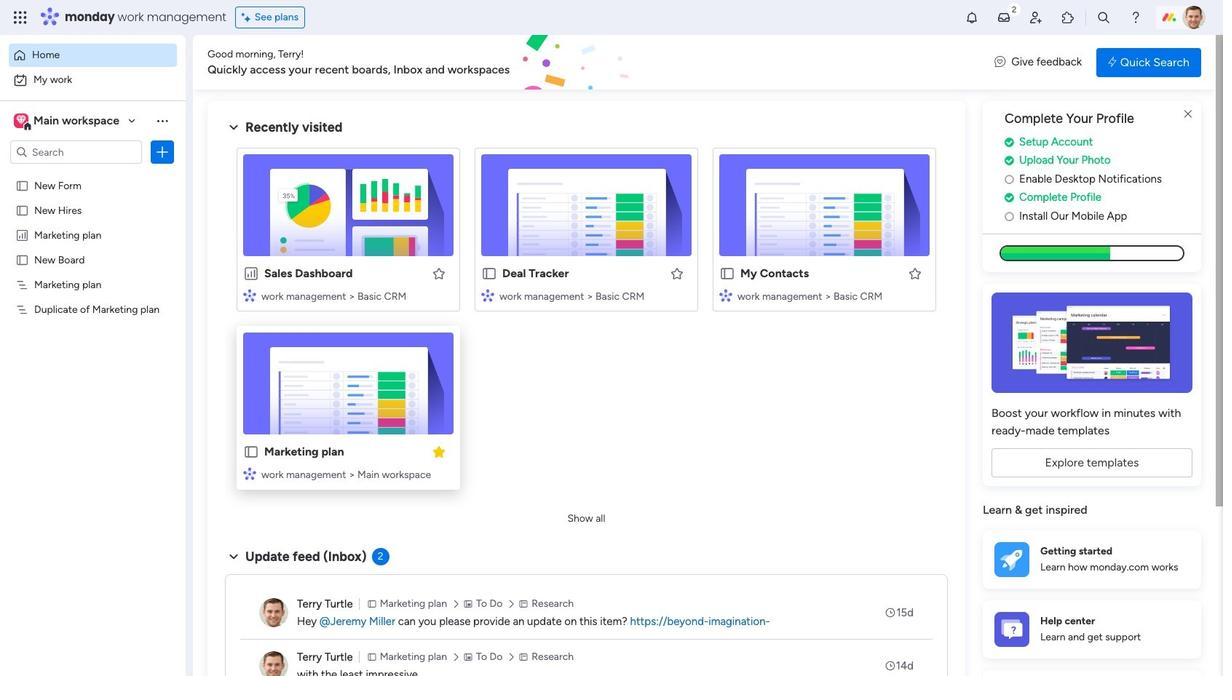Task type: describe. For each thing, give the bounding box(es) containing it.
2 vertical spatial option
[[0, 172, 186, 175]]

monday marketplace image
[[1061, 10, 1076, 25]]

1 add to favorites image from the left
[[670, 266, 684, 281]]

select product image
[[13, 10, 28, 25]]

close update feed (inbox) image
[[225, 548, 242, 566]]

1 public board image from the top
[[15, 178, 29, 192]]

getting started element
[[983, 531, 1202, 589]]

workspace options image
[[155, 113, 170, 128]]

help center element
[[983, 601, 1202, 659]]

circle o image
[[1005, 174, 1014, 185]]

0 horizontal spatial public dashboard image
[[15, 228, 29, 242]]

dapulse x slim image
[[1180, 106, 1197, 123]]

see plans image
[[242, 9, 255, 25]]

search everything image
[[1097, 10, 1111, 25]]

workspace selection element
[[14, 112, 122, 131]]

check circle image
[[1005, 137, 1014, 148]]

1 horizontal spatial public dashboard image
[[243, 266, 259, 282]]

add to favorites image
[[432, 266, 446, 281]]

1 workspace image from the left
[[14, 113, 28, 129]]

1 check circle image from the top
[[1005, 155, 1014, 166]]

options image
[[155, 145, 170, 159]]

help image
[[1129, 10, 1143, 25]]

2 add to favorites image from the left
[[908, 266, 923, 281]]

remove from favorites image
[[432, 445, 446, 459]]

1 terry turtle image from the top
[[259, 599, 288, 628]]

v2 bolt switch image
[[1108, 54, 1117, 70]]



Task type: locate. For each thing, give the bounding box(es) containing it.
check circle image down circle o icon
[[1005, 192, 1014, 203]]

2 image
[[1008, 1, 1021, 17]]

terry turtle image
[[259, 599, 288, 628], [259, 652, 288, 676]]

0 vertical spatial public board image
[[15, 178, 29, 192]]

1 vertical spatial public board image
[[15, 203, 29, 217]]

Search in workspace field
[[31, 144, 122, 161]]

public board image
[[15, 253, 29, 267], [481, 266, 497, 282], [719, 266, 735, 282], [243, 444, 259, 460]]

terry turtle image
[[1183, 6, 1206, 29]]

list box
[[0, 170, 186, 518]]

public board image for second add to favorites icon from left
[[719, 266, 735, 282]]

1 vertical spatial terry turtle image
[[259, 652, 288, 676]]

1 horizontal spatial add to favorites image
[[908, 266, 923, 281]]

0 vertical spatial option
[[9, 44, 177, 67]]

public board image for remove from favorites icon
[[243, 444, 259, 460]]

check circle image down check circle icon
[[1005, 155, 1014, 166]]

public board image
[[15, 178, 29, 192], [15, 203, 29, 217]]

v2 user feedback image
[[995, 54, 1006, 70]]

templates image image
[[996, 293, 1188, 393]]

2 check circle image from the top
[[1005, 192, 1014, 203]]

workspace image
[[14, 113, 28, 129], [16, 113, 26, 129]]

circle o image
[[1005, 211, 1014, 222]]

public board image for 2nd add to favorites icon from the right
[[481, 266, 497, 282]]

add to favorites image
[[670, 266, 684, 281], [908, 266, 923, 281]]

0 vertical spatial check circle image
[[1005, 155, 1014, 166]]

1 vertical spatial check circle image
[[1005, 192, 1014, 203]]

0 vertical spatial terry turtle image
[[259, 599, 288, 628]]

component image
[[243, 467, 256, 480]]

1 vertical spatial public dashboard image
[[243, 266, 259, 282]]

1 vertical spatial option
[[9, 68, 177, 92]]

invite members image
[[1029, 10, 1043, 25]]

close recently visited image
[[225, 119, 242, 136]]

2 workspace image from the left
[[16, 113, 26, 129]]

2 terry turtle image from the top
[[259, 652, 288, 676]]

notifications image
[[965, 10, 979, 25]]

0 horizontal spatial add to favorites image
[[670, 266, 684, 281]]

option
[[9, 44, 177, 67], [9, 68, 177, 92], [0, 172, 186, 175]]

check circle image
[[1005, 155, 1014, 166], [1005, 192, 1014, 203]]

update feed image
[[997, 10, 1011, 25]]

quick search results list box
[[225, 136, 948, 508]]

2 public board image from the top
[[15, 203, 29, 217]]

public dashboard image
[[15, 228, 29, 242], [243, 266, 259, 282]]

0 vertical spatial public dashboard image
[[15, 228, 29, 242]]

2 element
[[372, 548, 389, 566]]



Task type: vqa. For each thing, say whether or not it's contained in the screenshot.
2nd the check circle icon from the bottom
yes



